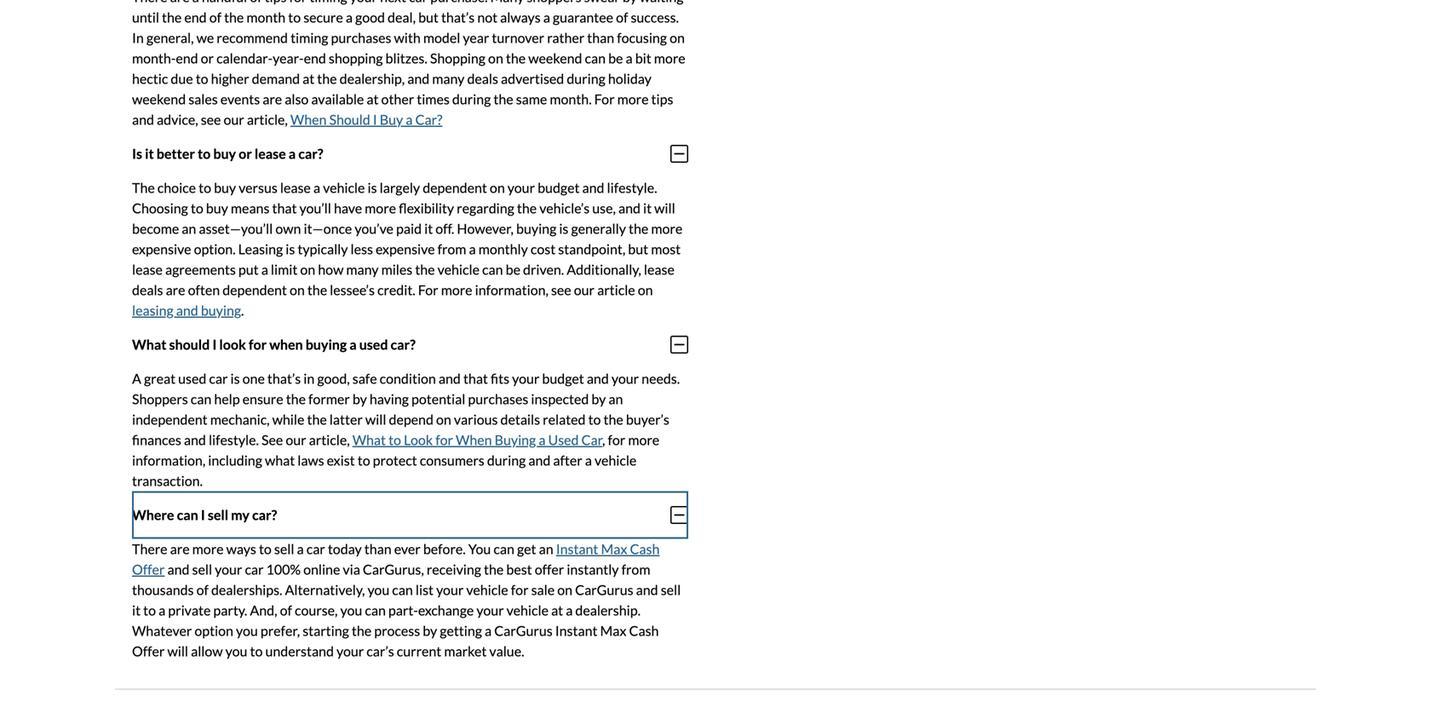 Task type: locate. For each thing, give the bounding box(es) containing it.
3 minus square image from the top
[[671, 505, 689, 525]]

help
[[214, 391, 240, 407]]

protect
[[373, 452, 417, 469]]

0 vertical spatial than
[[587, 29, 615, 46]]

buy
[[213, 145, 236, 162], [214, 179, 236, 196], [206, 200, 228, 216]]

and
[[408, 70, 430, 87], [132, 111, 154, 128], [582, 179, 605, 196], [619, 200, 641, 216], [176, 302, 198, 319], [439, 370, 461, 387], [587, 370, 609, 387], [184, 431, 206, 448], [529, 452, 551, 469], [167, 561, 190, 578], [636, 581, 658, 598]]

there down where
[[132, 541, 167, 557]]

1 vertical spatial many
[[346, 261, 379, 278]]

100%
[[266, 561, 301, 578]]

1 horizontal spatial expensive
[[376, 241, 435, 257]]

a up the safe
[[350, 336, 357, 353]]

than up cargurus,
[[365, 541, 392, 557]]

2 expensive from the left
[[376, 241, 435, 257]]

there for there are more ways to sell a car today than ever before. you can get an
[[132, 541, 167, 557]]

via
[[343, 561, 360, 578]]

that inside the choice to buy versus lease a vehicle is largely dependent on your budget and lifestyle. choosing to buy means that you'll have more flexibility regarding the vehicle's use, and it will become an asset—you'll own it—once you've paid it off. however, buying is generally the more expensive option. leasing is typically less expensive from a monthly cost standpoint, but most lease agreements put a limit on how many miles the vehicle can be driven. additionally, lease deals are often dependent on the lessee's credit. for more information, see our article on leasing and buying .
[[272, 200, 297, 216]]

in
[[132, 29, 144, 46]]

0 vertical spatial buying
[[516, 220, 557, 237]]

0 vertical spatial from
[[438, 241, 467, 257]]

an inside "a great used car is one that's in good, safe condition and that fits your budget and your needs. shoppers can help ensure the former by having potential purchases inspected by an independent mechanic, while the latter will depend on various details related to the buyer's finances and lifestyle. see our article,"
[[609, 391, 623, 407]]

used up the safe
[[359, 336, 388, 353]]

weekend down hectic
[[132, 91, 186, 107]]

0 horizontal spatial tips
[[265, 0, 287, 5]]

and down often
[[176, 302, 198, 319]]

1 vertical spatial timing
[[291, 29, 328, 46]]

course,
[[295, 602, 338, 619]]

there up until
[[132, 0, 167, 5]]

many down less
[[346, 261, 379, 278]]

but
[[418, 9, 439, 25], [628, 241, 649, 257]]

during down buying
[[487, 452, 526, 469]]

means
[[231, 200, 270, 216]]

but inside there are a handful of tips for timing your next car purchase. many shoppers swear by waiting until the end of the month to secure a good deal, but that's not always a guarantee of success. in general, we recommend timing purchases with model year turnover rather than focusing on month-end or calendar-year-end shopping blitzes. shopping on the weekend can be a bit more hectic due to higher demand at the dealership, and many deals advertised during holiday weekend sales events are also available at other times during the same month. for more tips and advice, see our article,
[[418, 9, 439, 25]]

0 vertical spatial many
[[432, 70, 465, 87]]

max up instantly
[[601, 541, 628, 557]]

driven.
[[523, 261, 564, 278]]

tips down holiday
[[652, 91, 674, 107]]

1 minus square image from the top
[[671, 143, 689, 164]]

0 horizontal spatial lifestyle.
[[209, 431, 259, 448]]

0 horizontal spatial at
[[303, 70, 315, 87]]

minus square image
[[671, 143, 689, 164], [671, 334, 689, 355], [671, 505, 689, 525]]

a up 100%
[[297, 541, 304, 557]]

1 vertical spatial offer
[[132, 643, 165, 659]]

safe
[[353, 370, 377, 387]]

from right instantly
[[622, 561, 651, 578]]

2 there from the top
[[132, 541, 167, 557]]

it inside dropdown button
[[145, 145, 154, 162]]

and up potential
[[439, 370, 461, 387]]

1 horizontal spatial be
[[609, 50, 623, 66]]

what for what should i look for when buying a used car?
[[132, 336, 167, 353]]

details
[[501, 411, 540, 428]]

depend
[[389, 411, 434, 428]]

from
[[438, 241, 467, 257], [622, 561, 651, 578]]

dealerships.
[[211, 581, 282, 598]]

1 horizontal spatial many
[[432, 70, 465, 87]]

at
[[303, 70, 315, 87], [367, 91, 379, 107], [551, 602, 563, 619]]

more up most
[[651, 220, 683, 237]]

0 horizontal spatial but
[[418, 9, 439, 25]]

i left look
[[212, 336, 217, 353]]

minus square image inside is it better to buy or lease a car? dropdown button
[[671, 143, 689, 164]]

can down "monthly"
[[482, 261, 503, 278]]

what down latter
[[353, 431, 386, 448]]

that's
[[441, 9, 475, 25], [268, 370, 301, 387]]

cash inside instant max cash offer
[[630, 541, 660, 557]]

0 horizontal spatial our
[[224, 111, 244, 128]]

article, up exist
[[309, 431, 350, 448]]

buying up 'good,'
[[306, 336, 347, 353]]

during
[[567, 70, 606, 87], [452, 91, 491, 107], [487, 452, 526, 469]]

1 horizontal spatial at
[[367, 91, 379, 107]]

buy up asset—you'll
[[206, 200, 228, 216]]

i for sell
[[201, 507, 205, 523]]

transaction.
[[132, 472, 203, 489]]

max
[[601, 541, 628, 557], [600, 622, 627, 639]]

where can i sell my car? button
[[132, 491, 689, 539]]

more right bit
[[654, 50, 686, 66]]

1 offer from the top
[[132, 561, 165, 578]]

used right the great
[[178, 370, 206, 387]]

1 horizontal spatial lifestyle.
[[607, 179, 657, 196]]

1 vertical spatial lifestyle.
[[209, 431, 259, 448]]

0 vertical spatial what
[[132, 336, 167, 353]]

a inside , for more information, including what laws exist to protect consumers during and after a vehicle transaction.
[[585, 452, 592, 469]]

see inside the choice to buy versus lease a vehicle is largely dependent on your budget and lifestyle. choosing to buy means that you'll have more flexibility regarding the vehicle's use, and it will become an asset—you'll own it—once you've paid it off. however, buying is generally the more expensive option. leasing is typically less expensive from a monthly cost standpoint, but most lease agreements put a limit on how many miles the vehicle can be driven. additionally, lease deals are often dependent on the lessee's credit. for more information, see our article on leasing and buying .
[[551, 281, 572, 298]]

2 vertical spatial our
[[286, 431, 306, 448]]

0 horizontal spatial when
[[291, 111, 327, 128]]

1 horizontal spatial for
[[595, 91, 615, 107]]

0 horizontal spatial see
[[201, 111, 221, 128]]

for right ,
[[608, 431, 626, 448]]

on right sale
[[558, 581, 573, 598]]

lease up the you'll
[[280, 179, 311, 196]]

vehicle down off.
[[438, 261, 480, 278]]

1 vertical spatial tips
[[652, 91, 674, 107]]

higher
[[211, 70, 249, 87]]

the up car's
[[352, 622, 372, 639]]

instant inside instant max cash offer
[[556, 541, 599, 557]]

to inside , for more information, including what laws exist to protect consumers during and after a vehicle transaction.
[[358, 452, 370, 469]]

0 horizontal spatial purchases
[[331, 29, 392, 46]]

sales
[[189, 91, 218, 107]]

look
[[404, 431, 433, 448]]

for inside , for more information, including what laws exist to protect consumers during and after a vehicle transaction.
[[608, 431, 626, 448]]

by right swear
[[623, 0, 637, 5]]

your inside there are a handful of tips for timing your next car purchase. many shoppers swear by waiting until the end of the month to secure a good deal, but that's not always a guarantee of success. in general, we recommend timing purchases with model year turnover rather than focusing on month-end or calendar-year-end shopping blitzes. shopping on the weekend can be a bit more hectic due to higher demand at the dealership, and many deals advertised during holiday weekend sales events are also available at other times during the same month. for more tips and advice, see our article,
[[350, 0, 378, 5]]

, for more information, including what laws exist to protect consumers during and after a vehicle transaction.
[[132, 431, 660, 489]]

to right the 'due' at top
[[196, 70, 208, 87]]

to right month
[[288, 9, 301, 25]]

0 horizontal spatial deals
[[132, 281, 163, 298]]

minus square image inside what should i look for when buying a used car? dropdown button
[[671, 334, 689, 355]]

buyer's
[[626, 411, 670, 428]]

be up holiday
[[609, 50, 623, 66]]

0 horizontal spatial used
[[178, 370, 206, 387]]

to inside dropdown button
[[198, 145, 211, 162]]

2 horizontal spatial will
[[655, 200, 676, 216]]

2 vertical spatial buy
[[206, 200, 228, 216]]

holiday
[[608, 70, 652, 87]]

to
[[288, 9, 301, 25], [196, 70, 208, 87], [198, 145, 211, 162], [199, 179, 211, 196], [191, 200, 203, 216], [588, 411, 601, 428], [389, 431, 401, 448], [358, 452, 370, 469], [259, 541, 272, 557], [143, 602, 156, 619], [250, 643, 263, 659]]

be down "monthly"
[[506, 261, 521, 278]]

1 vertical spatial weekend
[[132, 91, 186, 107]]

see
[[201, 111, 221, 128], [551, 281, 572, 298]]

deals inside there are a handful of tips for timing your next car purchase. many shoppers swear by waiting until the end of the month to secure a good deal, but that's not always a guarantee of success. in general, we recommend timing purchases with model year turnover rather than focusing on month-end or calendar-year-end shopping blitzes. shopping on the weekend can be a bit more hectic due to higher demand at the dealership, and many deals advertised during holiday weekend sales events are also available at other times during the same month. for more tips and advice, see our article,
[[467, 70, 498, 87]]

0 vertical spatial see
[[201, 111, 221, 128]]

1 horizontal spatial an
[[539, 541, 554, 557]]

1 horizontal spatial article,
[[309, 431, 350, 448]]

deals up leasing
[[132, 281, 163, 298]]

however,
[[457, 220, 514, 237]]

1 vertical spatial from
[[622, 561, 651, 578]]

mechanic,
[[210, 411, 270, 428]]

what should i look for when buying a used car?
[[132, 336, 416, 353]]

0 vertical spatial that's
[[441, 9, 475, 25]]

times
[[417, 91, 450, 107]]

budget inside the choice to buy versus lease a vehicle is largely dependent on your budget and lifestyle. choosing to buy means that you'll have more flexibility regarding the vehicle's use, and it will become an asset—you'll own it—once you've paid it off. however, buying is generally the more expensive option. leasing is typically less expensive from a monthly cost standpoint, but most lease agreements put a limit on how many miles the vehicle can be driven. additionally, lease deals are often dependent on the lessee's credit. for more information, see our article on leasing and buying .
[[538, 179, 580, 196]]

offer
[[132, 561, 165, 578], [132, 643, 165, 659]]

there inside there are a handful of tips for timing your next car purchase. many shoppers swear by waiting until the end of the month to secure a good deal, but that's not always a guarantee of success. in general, we recommend timing purchases with model year turnover rather than focusing on month-end or calendar-year-end shopping blitzes. shopping on the weekend can be a bit more hectic due to higher demand at the dealership, and many deals advertised during holiday weekend sales events are also available at other times during the same month. for more tips and advice, see our article,
[[132, 0, 167, 5]]

for
[[595, 91, 615, 107], [418, 281, 439, 298]]

0 horizontal spatial or
[[201, 50, 214, 66]]

0 horizontal spatial information,
[[132, 452, 206, 469]]

our inside "a great used car is one that's in good, safe condition and that fits your budget and your needs. shoppers can help ensure the former by having potential purchases inspected by an independent mechanic, while the latter will depend on various details related to the buyer's finances and lifestyle. see our article,"
[[286, 431, 306, 448]]

same
[[516, 91, 547, 107]]

during right times
[[452, 91, 491, 107]]

vehicle down ,
[[595, 452, 637, 469]]

0 vertical spatial buy
[[213, 145, 236, 162]]

1 horizontal spatial that
[[464, 370, 488, 387]]

offer inside and sell your car 100% online via cargurus, receiving the best offer instantly from thousands of dealerships. alternatively, you can list your vehicle for sale on cargurus and sell it to a private party. and, of course, you can part-exchange your vehicle at a dealership. whatever option you prefer, starting the process by getting a cargurus instant max cash offer will allow you to understand your car's current market value.
[[132, 643, 165, 659]]

0 vertical spatial for
[[595, 91, 615, 107]]

can inside there are a handful of tips for timing your next car purchase. many shoppers swear by waiting until the end of the month to secure a good deal, but that's not always a guarantee of success. in general, we recommend timing purchases with model year turnover rather than focusing on month-end or calendar-year-end shopping blitzes. shopping on the weekend can be a bit more hectic due to higher demand at the dealership, and many deals advertised during holiday weekend sales events are also available at other times during the same month. for more tips and advice, see our article,
[[585, 50, 606, 66]]

latter
[[330, 411, 363, 428]]

in
[[304, 370, 315, 387]]

0 horizontal spatial expensive
[[132, 241, 191, 257]]

1 horizontal spatial i
[[212, 336, 217, 353]]

sell inside dropdown button
[[208, 507, 228, 523]]

1 vertical spatial for
[[418, 281, 439, 298]]

use,
[[592, 200, 616, 216]]

from down off.
[[438, 241, 467, 257]]

1 vertical spatial cash
[[629, 622, 659, 639]]

1 expensive from the left
[[132, 241, 191, 257]]

1 vertical spatial buying
[[201, 302, 241, 319]]

0 vertical spatial weekend
[[529, 50, 582, 66]]

more inside , for more information, including what laws exist to protect consumers during and after a vehicle transaction.
[[628, 431, 660, 448]]

budget up vehicle's
[[538, 179, 580, 196]]

for inside there are a handful of tips for timing your next car purchase. many shoppers swear by waiting until the end of the month to secure a good deal, but that's not always a guarantee of success. in general, we recommend timing purchases with model year turnover rather than focusing on month-end or calendar-year-end shopping blitzes. shopping on the weekend can be a bit more hectic due to higher demand at the dealership, and many deals advertised during holiday weekend sales events are also available at other times during the same month. for more tips and advice, see our article,
[[595, 91, 615, 107]]

when down also
[[291, 111, 327, 128]]

0 horizontal spatial will
[[167, 643, 188, 659]]

it up "whatever"
[[132, 602, 141, 619]]

but up model
[[418, 9, 439, 25]]

1 horizontal spatial deals
[[467, 70, 498, 87]]

paid
[[396, 220, 422, 237]]

deals inside the choice to buy versus lease a vehicle is largely dependent on your budget and lifestyle. choosing to buy means that you'll have more flexibility regarding the vehicle's use, and it will become an asset—you'll own it—once you've paid it off. however, buying is generally the more expensive option. leasing is typically less expensive from a monthly cost standpoint, but most lease agreements put a limit on how many miles the vehicle can be driven. additionally, lease deals are often dependent on the lessee's credit. for more information, see our article on leasing and buying .
[[132, 281, 163, 298]]

or down we
[[201, 50, 214, 66]]

,
[[603, 431, 605, 448]]

can down guarantee
[[585, 50, 606, 66]]

1 vertical spatial when
[[456, 431, 492, 448]]

or
[[201, 50, 214, 66], [239, 145, 252, 162]]

deals for are
[[132, 281, 163, 298]]

a left bit
[[626, 50, 633, 66]]

offer inside instant max cash offer
[[132, 561, 165, 578]]

will down having
[[365, 411, 386, 428]]

1 vertical spatial max
[[600, 622, 627, 639]]

for right credit.
[[418, 281, 439, 298]]

1 vertical spatial an
[[609, 391, 623, 407]]

by inside and sell your car 100% online via cargurus, receiving the best offer instantly from thousands of dealerships. alternatively, you can list your vehicle for sale on cargurus and sell it to a private party. and, of course, you can part-exchange your vehicle at a dealership. whatever option you prefer, starting the process by getting a cargurus instant max cash offer will allow you to understand your car's current market value.
[[423, 622, 437, 639]]

can inside dropdown button
[[177, 507, 198, 523]]

what
[[265, 452, 295, 469]]

0 horizontal spatial weekend
[[132, 91, 186, 107]]

purchases inside "a great used car is one that's in good, safe condition and that fits your budget and your needs. shoppers can help ensure the former by having potential purchases inspected by an independent mechanic, while the latter will depend on various details related to the buyer's finances and lifestyle. see our article,"
[[468, 391, 529, 407]]

can right where
[[177, 507, 198, 523]]

instant up instantly
[[556, 541, 599, 557]]

by inside there are a handful of tips for timing your next car purchase. many shoppers swear by waiting until the end of the month to secure a good deal, but that's not always a guarantee of success. in general, we recommend timing purchases with model year turnover rather than focusing on month-end or calendar-year-end shopping blitzes. shopping on the weekend can be a bit more hectic due to higher demand at the dealership, and many deals advertised during holiday weekend sales events are also available at other times during the same month. for more tips and advice, see our article,
[[623, 0, 637, 5]]

1 vertical spatial our
[[574, 281, 595, 298]]

but left most
[[628, 241, 649, 257]]

car?
[[298, 145, 323, 162], [391, 336, 416, 353], [252, 507, 277, 523]]

1 horizontal spatial dependent
[[423, 179, 487, 196]]

at down sale
[[551, 602, 563, 619]]

lifestyle. up use,
[[607, 179, 657, 196]]

max inside instant max cash offer
[[601, 541, 628, 557]]

month.
[[550, 91, 592, 107]]

0 vertical spatial but
[[418, 9, 439, 25]]

1 there from the top
[[132, 0, 167, 5]]

1 horizontal spatial information,
[[475, 281, 549, 298]]

you
[[468, 541, 491, 557]]

that up own
[[272, 200, 297, 216]]

a up "whatever"
[[159, 602, 166, 619]]

lease inside dropdown button
[[255, 145, 286, 162]]

your left needs. at bottom left
[[612, 370, 639, 387]]

typically
[[298, 241, 348, 257]]

alternatively,
[[285, 581, 365, 598]]

1 horizontal spatial that's
[[441, 9, 475, 25]]

article, inside there are a handful of tips for timing your next car purchase. many shoppers swear by waiting until the end of the month to secure a good deal, but that's not always a guarantee of success. in general, we recommend timing purchases with model year turnover rather than focusing on month-end or calendar-year-end shopping blitzes. shopping on the weekend can be a bit more hectic due to higher demand at the dealership, and many deals advertised during holiday weekend sales events are also available at other times during the same month. for more tips and advice, see our article,
[[247, 111, 288, 128]]

0 vertical spatial will
[[655, 200, 676, 216]]

an
[[182, 220, 196, 237], [609, 391, 623, 407], [539, 541, 554, 557]]

1 vertical spatial used
[[178, 370, 206, 387]]

expensive
[[132, 241, 191, 257], [376, 241, 435, 257]]

and,
[[250, 602, 277, 619]]

until
[[132, 9, 159, 25]]

0 horizontal spatial an
[[182, 220, 196, 237]]

my
[[231, 507, 250, 523]]

1 horizontal spatial or
[[239, 145, 252, 162]]

0 vertical spatial purchases
[[331, 29, 392, 46]]

vehicle inside , for more information, including what laws exist to protect consumers during and after a vehicle transaction.
[[595, 452, 637, 469]]

and inside , for more information, including what laws exist to protect consumers during and after a vehicle transaction.
[[529, 452, 551, 469]]

2 horizontal spatial car?
[[391, 336, 416, 353]]

article, inside "a great used car is one that's in good, safe condition and that fits your budget and your needs. shoppers can help ensure the former by having potential purchases inspected by an independent mechanic, while the latter will depend on various details related to the buyer's finances and lifestyle. see our article,"
[[309, 431, 350, 448]]

1 horizontal spatial cargurus
[[575, 581, 634, 598]]

look
[[219, 336, 246, 353]]

0 vertical spatial article,
[[247, 111, 288, 128]]

sell
[[208, 507, 228, 523], [274, 541, 294, 557], [192, 561, 212, 578], [661, 581, 681, 598]]

one
[[243, 370, 265, 387]]

than inside there are a handful of tips for timing your next car purchase. many shoppers swear by waiting until the end of the month to secure a good deal, but that's not always a guarantee of success. in general, we recommend timing purchases with model year turnover rather than focusing on month-end or calendar-year-end shopping blitzes. shopping on the weekend can be a bit more hectic due to higher demand at the dealership, and many deals advertised during holiday weekend sales events are also available at other times during the same month. for more tips and advice, see our article,
[[587, 29, 615, 46]]

when should i buy a car?
[[291, 111, 443, 128]]

your
[[350, 0, 378, 5], [508, 179, 535, 196], [512, 370, 540, 387], [612, 370, 639, 387], [215, 561, 242, 578], [436, 581, 464, 598], [477, 602, 504, 619], [337, 643, 364, 659]]

purchases inside there are a handful of tips for timing your next car purchase. many shoppers swear by waiting until the end of the month to secure a good deal, but that's not always a guarantee of success. in general, we recommend timing purchases with model year turnover rather than focusing on month-end or calendar-year-end shopping blitzes. shopping on the weekend can be a bit more hectic due to higher demand at the dealership, and many deals advertised during holiday weekend sales events are also available at other times during the same month. for more tips and advice, see our article,
[[331, 29, 392, 46]]

is inside "a great used car is one that's in good, safe condition and that fits your budget and your needs. shoppers can help ensure the former by having potential purchases inspected by an independent mechanic, while the latter will depend on various details related to the buyer's finances and lifestyle. see our article,"
[[231, 370, 240, 387]]

a down however, on the left top of page
[[469, 241, 476, 257]]

market
[[444, 643, 487, 659]]

0 vertical spatial that
[[272, 200, 297, 216]]

0 horizontal spatial car?
[[252, 507, 277, 523]]

that's down the purchase. at top left
[[441, 9, 475, 25]]

0 horizontal spatial many
[[346, 261, 379, 278]]

former
[[309, 391, 350, 407]]

many inside there are a handful of tips for timing your next car purchase. many shoppers swear by waiting until the end of the month to secure a good deal, but that's not always a guarantee of success. in general, we recommend timing purchases with model year turnover rather than focusing on month-end or calendar-year-end shopping blitzes. shopping on the weekend can be a bit more hectic due to higher demand at the dealership, and many deals advertised during holiday weekend sales events are also available at other times during the same month. for more tips and advice, see our article,
[[432, 70, 465, 87]]

1 vertical spatial deals
[[132, 281, 163, 298]]

can inside "a great used car is one that's in good, safe condition and that fits your budget and your needs. shoppers can help ensure the former by having potential purchases inspected by an independent mechanic, while the latter will depend on various details related to the buyer's finances and lifestyle. see our article,"
[[191, 391, 212, 407]]

instant inside and sell your car 100% online via cargurus, receiving the best offer instantly from thousands of dealerships. alternatively, you can list your vehicle for sale on cargurus and sell it to a private party. and, of course, you can part-exchange your vehicle at a dealership. whatever option you prefer, starting the process by getting a cargurus instant max cash offer will allow you to understand your car's current market value.
[[555, 622, 598, 639]]

0 vertical spatial at
[[303, 70, 315, 87]]

expensive down paid
[[376, 241, 435, 257]]

purchases up the shopping
[[331, 29, 392, 46]]

by up current
[[423, 622, 437, 639]]

the down former
[[307, 411, 327, 428]]

weekend down 'rather'
[[529, 50, 582, 66]]

for inside the choice to buy versus lease a vehicle is largely dependent on your budget and lifestyle. choosing to buy means that you'll have more flexibility regarding the vehicle's use, and it will become an asset—you'll own it—once you've paid it off. however, buying is generally the more expensive option. leasing is typically less expensive from a monthly cost standpoint, but most lease agreements put a limit on how many miles the vehicle can be driven. additionally, lease deals are often dependent on the lessee's credit. for more information, see our article on leasing and buying .
[[418, 281, 439, 298]]

end left the shopping
[[304, 50, 326, 66]]

2 vertical spatial minus square image
[[671, 505, 689, 525]]

good,
[[317, 370, 350, 387]]

or up versus on the left of the page
[[239, 145, 252, 162]]

are up 'leasing and buying' link
[[166, 281, 185, 298]]

1 vertical spatial article,
[[309, 431, 350, 448]]

during inside , for more information, including what laws exist to protect consumers during and after a vehicle transaction.
[[487, 452, 526, 469]]

where can i sell my car?
[[132, 507, 277, 523]]

become
[[132, 220, 179, 237]]

during up "month."
[[567, 70, 606, 87]]

or inside dropdown button
[[239, 145, 252, 162]]

standpoint,
[[558, 241, 626, 257]]

guarantee
[[553, 9, 614, 25]]

from inside the choice to buy versus lease a vehicle is largely dependent on your budget and lifestyle. choosing to buy means that you'll have more flexibility regarding the vehicle's use, and it will become an asset—you'll own it—once you've paid it off. however, buying is generally the more expensive option. leasing is typically less expensive from a monthly cost standpoint, but most lease agreements put a limit on how many miles the vehicle can be driven. additionally, lease deals are often dependent on the lessee's credit. for more information, see our article on leasing and buying .
[[438, 241, 467, 257]]

1 vertical spatial or
[[239, 145, 252, 162]]

for up consumers
[[436, 431, 453, 448]]

for inside and sell your car 100% online via cargurus, receiving the best offer instantly from thousands of dealerships. alternatively, you can list your vehicle for sale on cargurus and sell it to a private party. and, of course, you can part-exchange your vehicle at a dealership. whatever option you prefer, starting the process by getting a cargurus instant max cash offer will allow you to understand your car's current market value.
[[511, 581, 529, 598]]

2 offer from the top
[[132, 643, 165, 659]]

next
[[380, 0, 406, 5]]

buying down often
[[201, 302, 241, 319]]

1 vertical spatial dependent
[[223, 281, 287, 298]]

what inside dropdown button
[[132, 336, 167, 353]]

choosing
[[132, 200, 188, 216]]

our inside the choice to buy versus lease a vehicle is largely dependent on your budget and lifestyle. choosing to buy means that you'll have more flexibility regarding the vehicle's use, and it will become an asset—you'll own it—once you've paid it off. however, buying is generally the more expensive option. leasing is typically less expensive from a monthly cost standpoint, but most lease agreements put a limit on how many miles the vehicle can be driven. additionally, lease deals are often dependent on the lessee's credit. for more information, see our article on leasing and buying .
[[574, 281, 595, 298]]

2 horizontal spatial i
[[373, 111, 377, 128]]

is left "largely"
[[368, 179, 377, 196]]

cash up dealership.
[[630, 541, 660, 557]]

buying up cost
[[516, 220, 557, 237]]

article, down events at the left top of the page
[[247, 111, 288, 128]]

budget
[[538, 179, 580, 196], [542, 370, 584, 387]]

but inside the choice to buy versus lease a vehicle is largely dependent on your budget and lifestyle. choosing to buy means that you'll have more flexibility regarding the vehicle's use, and it will become an asset—you'll own it—once you've paid it off. however, buying is generally the more expensive option. leasing is typically less expensive from a monthly cost standpoint, but most lease agreements put a limit on how many miles the vehicle can be driven. additionally, lease deals are often dependent on the lessee's credit. for more information, see our article on leasing and buying .
[[628, 241, 649, 257]]

1 vertical spatial that's
[[268, 370, 301, 387]]

0 horizontal spatial i
[[201, 507, 205, 523]]

shopping
[[430, 50, 486, 66]]

used
[[548, 431, 579, 448]]

is down own
[[286, 241, 295, 257]]

we
[[196, 29, 214, 46]]

buying
[[516, 220, 557, 237], [201, 302, 241, 319], [306, 336, 347, 353]]

minus square image inside where can i sell my car? dropdown button
[[671, 505, 689, 525]]

is it better to buy or lease a car?
[[132, 145, 323, 162]]

0 vertical spatial offer
[[132, 561, 165, 578]]

2 horizontal spatial our
[[574, 281, 595, 298]]

1 vertical spatial buy
[[214, 179, 236, 196]]

1 horizontal spatial what
[[353, 431, 386, 448]]

are inside the choice to buy versus lease a vehicle is largely dependent on your budget and lifestyle. choosing to buy means that you'll have more flexibility regarding the vehicle's use, and it will become an asset—you'll own it—once you've paid it off. however, buying is generally the more expensive option. leasing is typically less expensive from a monthly cost standpoint, but most lease agreements put a limit on how many miles the vehicle can be driven. additionally, lease deals are often dependent on the lessee's credit. for more information, see our article on leasing and buying .
[[166, 281, 185, 298]]

buy right better
[[213, 145, 236, 162]]

not
[[477, 9, 498, 25]]

0 vertical spatial be
[[609, 50, 623, 66]]

0 horizontal spatial be
[[506, 261, 521, 278]]

1 vertical spatial i
[[212, 336, 217, 353]]

0 vertical spatial max
[[601, 541, 628, 557]]

value.
[[489, 643, 524, 659]]

2 vertical spatial will
[[167, 643, 188, 659]]

1 horizontal spatial purchases
[[468, 391, 529, 407]]

0 vertical spatial our
[[224, 111, 244, 128]]

2 vertical spatial during
[[487, 452, 526, 469]]

1 horizontal spatial but
[[628, 241, 649, 257]]

article
[[597, 281, 635, 298]]

2 minus square image from the top
[[671, 334, 689, 355]]

dependent up the flexibility
[[423, 179, 487, 196]]

2 vertical spatial buying
[[306, 336, 347, 353]]

2 vertical spatial at
[[551, 602, 563, 619]]

expensive down become
[[132, 241, 191, 257]]

on inside "a great used car is one that's in good, safe condition and that fits your budget and your needs. shoppers can help ensure the former by having potential purchases inspected by an independent mechanic, while the latter will depend on various details related to the buyer's finances and lifestyle. see our article,"
[[436, 411, 451, 428]]

minus square image for the choice to buy versus lease a vehicle is largely dependent on your budget and lifestyle. choosing to buy means that you'll have more flexibility regarding the vehicle's use, and it will become an asset—you'll own it—once you've paid it off. however, buying is generally the more expensive option. leasing is typically less expensive from a monthly cost standpoint, but most lease agreements put a limit on how many miles the vehicle can be driven. additionally, lease deals are often dependent on the lessee's credit. for more information, see our article on
[[671, 143, 689, 164]]



Task type: describe. For each thing, give the bounding box(es) containing it.
swear
[[584, 0, 620, 5]]

on down limit
[[290, 281, 305, 298]]

month
[[247, 9, 286, 25]]

lifestyle. inside "a great used car is one that's in good, safe condition and that fits your budget and your needs. shoppers can help ensure the former by having potential purchases inspected by an independent mechanic, while the latter will depend on various details related to the buyer's finances and lifestyle. see our article,"
[[209, 431, 259, 448]]

available
[[311, 91, 364, 107]]

before.
[[423, 541, 466, 557]]

1 horizontal spatial when
[[456, 431, 492, 448]]

condition
[[380, 370, 436, 387]]

at inside and sell your car 100% online via cargurus, receiving the best offer instantly from thousands of dealerships. alternatively, you can list your vehicle for sale on cargurus and sell it to a private party. and, of course, you can part-exchange your vehicle at a dealership. whatever option you prefer, starting the process by getting a cargurus instant max cash offer will allow you to understand your car's current market value.
[[551, 602, 563, 619]]

dealership,
[[340, 70, 405, 87]]

will inside the choice to buy versus lease a vehicle is largely dependent on your budget and lifestyle. choosing to buy means that you'll have more flexibility regarding the vehicle's use, and it will become an asset—you'll own it—once you've paid it off. however, buying is generally the more expensive option. leasing is typically less expensive from a monthly cost standpoint, but most lease agreements put a limit on how many miles the vehicle can be driven. additionally, lease deals are often dependent on the lessee's credit. for more information, see our article on leasing and buying .
[[655, 200, 676, 216]]

2 vertical spatial an
[[539, 541, 554, 557]]

what should i look for when buying a used car? button
[[132, 321, 689, 368]]

your left car's
[[337, 643, 364, 659]]

will inside "a great used car is one that's in good, safe condition and that fits your budget and your needs. shoppers can help ensure the former by having potential purchases inspected by an independent mechanic, while the latter will depend on various details related to the buyer's finances and lifestyle. see our article,"
[[365, 411, 386, 428]]

and up use,
[[582, 179, 605, 196]]

2 horizontal spatial buying
[[516, 220, 557, 237]]

to right the 'choice'
[[199, 179, 211, 196]]

can left get
[[494, 541, 515, 557]]

car inside "a great used car is one that's in good, safe condition and that fits your budget and your needs. shoppers can help ensure the former by having potential purchases inspected by an independent mechanic, while the latter will depend on various details related to the buyer's finances and lifestyle. see our article,"
[[209, 370, 228, 387]]

lessee's
[[330, 281, 375, 298]]

to down prefer,
[[250, 643, 263, 659]]

demand
[[252, 70, 300, 87]]

by down the safe
[[353, 391, 367, 407]]

lease up leasing
[[132, 261, 163, 278]]

your right the fits
[[512, 370, 540, 387]]

there for there are a handful of tips for timing your next car purchase. many shoppers swear by waiting until the end of the month to secure a good deal, but that's not always a guarantee of success. in general, we recommend timing purchases with model year turnover rather than focusing on month-end or calendar-year-end shopping blitzes. shopping on the weekend can be a bit more hectic due to higher demand at the dealership, and many deals advertised during holiday weekend sales events are also available at other times during the same month. for more tips and advice, see our article,
[[132, 0, 167, 5]]

the up ,
[[604, 411, 624, 428]]

1 vertical spatial at
[[367, 91, 379, 107]]

independent
[[132, 411, 208, 428]]

a right getting at the left bottom of page
[[485, 622, 492, 639]]

option.
[[194, 241, 236, 257]]

what to look for when buying a used car link
[[353, 431, 603, 448]]

cash inside and sell your car 100% online via cargurus, receiving the best offer instantly from thousands of dealerships. alternatively, you can list your vehicle for sale on cargurus and sell it to a private party. and, of course, you can part-exchange your vehicle at a dealership. whatever option you prefer, starting the process by getting a cargurus instant max cash offer will allow you to understand your car's current market value.
[[629, 622, 659, 639]]

the down how
[[307, 281, 327, 298]]

of down handful
[[209, 9, 222, 25]]

most
[[651, 241, 681, 257]]

by right inspected
[[592, 391, 606, 407]]

consumers
[[420, 452, 485, 469]]

the up the general,
[[162, 9, 182, 25]]

finances
[[132, 431, 181, 448]]

from inside and sell your car 100% online via cargurus, receiving the best offer instantly from thousands of dealerships. alternatively, you can list your vehicle for sale on cargurus and sell it to a private party. and, of course, you can part-exchange your vehicle at a dealership. whatever option you prefer, starting the process by getting a cargurus instant max cash offer will allow you to understand your car's current market value.
[[622, 561, 651, 578]]

the up while on the bottom left of the page
[[286, 391, 306, 407]]

0 vertical spatial during
[[567, 70, 606, 87]]

you up starting
[[340, 602, 362, 619]]

allow
[[191, 643, 223, 659]]

option
[[195, 622, 233, 639]]

your inside the choice to buy versus lease a vehicle is largely dependent on your budget and lifestyle. choosing to buy means that you'll have more flexibility regarding the vehicle's use, and it will become an asset—you'll own it—once you've paid it off. however, buying is generally the more expensive option. leasing is typically less expensive from a monthly cost standpoint, but most lease agreements put a limit on how many miles the vehicle can be driven. additionally, lease deals are often dependent on the lessee's credit. for more information, see our article on leasing and buying .
[[508, 179, 535, 196]]

the right the generally
[[629, 220, 649, 237]]

other
[[381, 91, 414, 107]]

a left good
[[346, 9, 353, 25]]

car inside and sell your car 100% online via cargurus, receiving the best offer instantly from thousands of dealerships. alternatively, you can list your vehicle for sale on cargurus and sell it to a private party. and, of course, you can part-exchange your vehicle at a dealership. whatever option you prefer, starting the process by getting a cargurus instant max cash offer will allow you to understand your car's current market value.
[[245, 561, 264, 578]]

leasing
[[238, 241, 283, 257]]

monthly
[[479, 241, 528, 257]]

whatever
[[132, 622, 192, 639]]

shoppers
[[132, 391, 188, 407]]

thousands
[[132, 581, 194, 598]]

the left vehicle's
[[517, 200, 537, 216]]

of up month
[[250, 0, 262, 5]]

will inside and sell your car 100% online via cargurus, receiving the best offer instantly from thousands of dealerships. alternatively, you can list your vehicle for sale on cargurus and sell it to a private party. and, of course, you can part-exchange your vehicle at a dealership. whatever option you prefer, starting the process by getting a cargurus instant max cash offer will allow you to understand your car's current market value.
[[167, 643, 188, 659]]

are down where can i sell my car?
[[170, 541, 190, 557]]

the right miles
[[415, 261, 435, 278]]

budget inside "a great used car is one that's in good, safe condition and that fits your budget and your needs. shoppers can help ensure the former by having potential purchases inspected by an independent mechanic, while the latter will depend on various details related to the buyer's finances and lifestyle. see our article,"
[[542, 370, 584, 387]]

for inside dropdown button
[[249, 336, 267, 353]]

a right "buy"
[[406, 111, 413, 128]]

your down ways
[[215, 561, 242, 578]]

car inside there are a handful of tips for timing your next car purchase. many shoppers swear by waiting until the end of the month to secure a good deal, but that's not always a guarantee of success. in general, we recommend timing purchases with model year turnover rather than focusing on month-end or calendar-year-end shopping blitzes. shopping on the weekend can be a bit more hectic due to higher demand at the dealership, and many deals advertised during holiday weekend sales events are also available at other times during the same month. for more tips and advice, see our article,
[[409, 0, 428, 5]]

are up the general,
[[170, 0, 190, 5]]

car?
[[415, 111, 443, 128]]

today
[[328, 541, 362, 557]]

and up thousands
[[167, 561, 190, 578]]

part-
[[389, 602, 418, 619]]

used inside what should i look for when buying a used car? dropdown button
[[359, 336, 388, 353]]

of down swear
[[616, 9, 628, 25]]

a left dealership.
[[566, 602, 573, 619]]

it right use,
[[643, 200, 652, 216]]

always
[[500, 9, 541, 25]]

you'll
[[300, 200, 331, 216]]

information, inside , for more information, including what laws exist to protect consumers during and after a vehicle transaction.
[[132, 452, 206, 469]]

see inside there are a handful of tips for timing your next car purchase. many shoppers swear by waiting until the end of the month to secure a good deal, but that's not always a guarantee of success. in general, we recommend timing purchases with model year turnover rather than focusing on month-end or calendar-year-end shopping blitzes. shopping on the weekend can be a bit more hectic due to higher demand at the dealership, and many deals advertised during holiday weekend sales events are also available at other times during the same month. for more tips and advice, see our article,
[[201, 111, 221, 128]]

to up "whatever"
[[143, 602, 156, 619]]

1 vertical spatial car?
[[391, 336, 416, 353]]

lease down most
[[644, 261, 675, 278]]

secure
[[304, 9, 343, 25]]

buying inside dropdown button
[[306, 336, 347, 353]]

minus square image for there are more ways to sell a car today than ever before. you can get an
[[671, 505, 689, 525]]

blitzes.
[[386, 50, 428, 66]]

more right credit.
[[441, 281, 473, 298]]

on right article
[[638, 281, 653, 298]]

2 vertical spatial car?
[[252, 507, 277, 523]]

events
[[221, 91, 260, 107]]

the down you
[[484, 561, 504, 578]]

can up part-
[[392, 581, 413, 598]]

and sell your car 100% online via cargurus, receiving the best offer instantly from thousands of dealerships. alternatively, you can list your vehicle for sale on cargurus and sell it to a private party. and, of course, you can part-exchange your vehicle at a dealership. whatever option you prefer, starting the process by getting a cargurus instant max cash offer will allow you to understand your car's current market value.
[[132, 561, 681, 659]]

many
[[490, 0, 524, 5]]

the down turnover
[[506, 50, 526, 66]]

minus square image for a great used car is one that's in good, safe condition and that fits your budget and your needs. shoppers can help ensure the former by having potential purchases inspected by an independent mechanic, while the latter will depend on various details related to the buyer's finances and lifestyle. see our article,
[[671, 334, 689, 355]]

advertised
[[501, 70, 564, 87]]

handful
[[202, 0, 247, 5]]

vehicle down sale
[[507, 602, 549, 619]]

regarding
[[457, 200, 515, 216]]

exist
[[327, 452, 355, 469]]

your up exchange
[[436, 581, 464, 598]]

often
[[188, 281, 220, 298]]

leasing and buying link
[[132, 302, 241, 319]]

on down success.
[[670, 29, 685, 46]]

also
[[285, 91, 309, 107]]

0 horizontal spatial buying
[[201, 302, 241, 319]]

instant max cash offer
[[132, 541, 660, 578]]

ensure
[[243, 391, 283, 407]]

waiting
[[640, 0, 684, 5]]

a left handful
[[192, 0, 199, 5]]

have
[[334, 200, 362, 216]]

fits
[[491, 370, 510, 387]]

of up prefer,
[[280, 602, 292, 619]]

you right allow
[[226, 643, 247, 659]]

that's inside "a great used car is one that's in good, safe condition and that fits your budget and your needs. shoppers can help ensure the former by having potential purchases inspected by an independent mechanic, while the latter will depend on various details related to the buyer's finances and lifestyle. see our article,"
[[268, 370, 301, 387]]

0 vertical spatial cargurus
[[575, 581, 634, 598]]

end up we
[[184, 9, 207, 25]]

to up protect
[[389, 431, 401, 448]]

process
[[374, 622, 420, 639]]

instantly
[[567, 561, 619, 578]]

various
[[454, 411, 498, 428]]

model
[[423, 29, 460, 46]]

used inside "a great used car is one that's in good, safe condition and that fits your budget and your needs. shoppers can help ensure the former by having potential purchases inspected by an independent mechanic, while the latter will depend on various details related to the buyer's finances and lifestyle. see our article,"
[[178, 370, 206, 387]]

0 horizontal spatial than
[[365, 541, 392, 557]]

1 horizontal spatial tips
[[652, 91, 674, 107]]

on down year
[[488, 50, 503, 66]]

to down the 'choice'
[[191, 200, 203, 216]]

for inside there are a handful of tips for timing your next car purchase. many shoppers swear by waiting until the end of the month to secure a good deal, but that's not always a guarantee of success. in general, we recommend timing purchases with model year turnover rather than focusing on month-end or calendar-year-end shopping blitzes. shopping on the weekend can be a bit more hectic due to higher demand at the dealership, and many deals advertised during holiday weekend sales events are also available at other times during the same month. for more tips and advice, see our article,
[[289, 0, 307, 5]]

to inside "a great used car is one that's in good, safe condition and that fits your budget and your needs. shoppers can help ensure the former by having potential purchases inspected by an independent mechanic, while the latter will depend on various details related to the buyer's finances and lifestyle. see our article,"
[[588, 411, 601, 428]]

what for what to look for when buying a used car
[[353, 431, 386, 448]]

bit
[[635, 50, 652, 66]]

be inside the choice to buy versus lease a vehicle is largely dependent on your budget and lifestyle. choosing to buy means that you'll have more flexibility regarding the vehicle's use, and it will become an asset—you'll own it—once you've paid it off. however, buying is generally the more expensive option. leasing is typically less expensive from a monthly cost standpoint, but most lease agreements put a limit on how many miles the vehicle can be driven. additionally, lease deals are often dependent on the lessee's credit. for more information, see our article on leasing and buying .
[[506, 261, 521, 278]]

on left how
[[300, 261, 315, 278]]

the down handful
[[224, 9, 244, 25]]

0 vertical spatial timing
[[310, 0, 347, 5]]

off.
[[436, 220, 454, 237]]

on up regarding
[[490, 179, 505, 196]]

and up dealership.
[[636, 581, 658, 598]]

more up you've
[[365, 200, 396, 216]]

how
[[318, 261, 344, 278]]

vehicle up have
[[323, 179, 365, 196]]

due
[[171, 70, 193, 87]]

where
[[132, 507, 174, 523]]

1 vertical spatial cargurus
[[494, 622, 553, 639]]

the left same
[[494, 91, 514, 107]]

our inside there are a handful of tips for timing your next car purchase. many shoppers swear by waiting until the end of the month to secure a good deal, but that's not always a guarantee of success. in general, we recommend timing purchases with model year turnover rather than focusing on month-end or calendar-year-end shopping blitzes. shopping on the weekend can be a bit more hectic due to higher demand at the dealership, and many deals advertised during holiday weekend sales events are also available at other times during the same month. for more tips and advice, see our article,
[[224, 111, 244, 128]]

to right ways
[[259, 541, 272, 557]]

a right put
[[261, 261, 268, 278]]

that's inside there are a handful of tips for timing your next car purchase. many shoppers swear by waiting until the end of the month to secure a good deal, but that's not always a guarantee of success. in general, we recommend timing purchases with model year turnover rather than focusing on month-end or calendar-year-end shopping blitzes. shopping on the weekend can be a bit more hectic due to higher demand at the dealership, and many deals advertised during holiday weekend sales events are also available at other times during the same month. for more tips and advice, see our article,
[[441, 9, 475, 25]]

cargurus,
[[363, 561, 424, 578]]

.
[[241, 302, 244, 319]]

can left part-
[[365, 602, 386, 619]]

0 vertical spatial when
[[291, 111, 327, 128]]

that inside "a great used car is one that's in good, safe condition and that fits your budget and your needs. shoppers can help ensure the former by having potential purchases inspected by an independent mechanic, while the latter will depend on various details related to the buyer's finances and lifestyle. see our article,"
[[464, 370, 488, 387]]

private
[[168, 602, 211, 619]]

get
[[517, 541, 536, 557]]

more left ways
[[192, 541, 224, 557]]

put
[[239, 261, 259, 278]]

on inside and sell your car 100% online via cargurus, receiving the best offer instantly from thousands of dealerships. alternatively, you can list your vehicle for sale on cargurus and sell it to a private party. and, of course, you can part-exchange your vehicle at a dealership. whatever option you prefer, starting the process by getting a cargurus instant max cash offer will allow you to understand your car's current market value.
[[558, 581, 573, 598]]

be inside there are a handful of tips for timing your next car purchase. many shoppers swear by waiting until the end of the month to secure a good deal, but that's not always a guarantee of success. in general, we recommend timing purchases with model year turnover rather than focusing on month-end or calendar-year-end shopping blitzes. shopping on the weekend can be a bit more hectic due to higher demand at the dealership, and many deals advertised during holiday weekend sales events are also available at other times during the same month. for more tips and advice, see our article,
[[609, 50, 623, 66]]

choice
[[157, 179, 196, 196]]

vehicle down best
[[466, 581, 508, 598]]

is down vehicle's
[[559, 220, 569, 237]]

0 vertical spatial dependent
[[423, 179, 487, 196]]

and up inspected
[[587, 370, 609, 387]]

i for buy
[[373, 111, 377, 128]]

a up the you'll
[[313, 179, 320, 196]]

month-
[[132, 50, 176, 66]]

receiving
[[427, 561, 481, 578]]

having
[[370, 391, 409, 407]]

shoppers
[[527, 0, 582, 5]]

and left advice,
[[132, 111, 154, 128]]

it left off.
[[424, 220, 433, 237]]

are down demand
[[263, 91, 282, 107]]

and right use,
[[619, 200, 641, 216]]

there are more ways to sell a car today than ever before. you can get an
[[132, 541, 556, 557]]

can inside the choice to buy versus lease a vehicle is largely dependent on your budget and lifestyle. choosing to buy means that you'll have more flexibility regarding the vehicle's use, and it will become an asset—you'll own it—once you've paid it off. however, buying is generally the more expensive option. leasing is typically less expensive from a monthly cost standpoint, but most lease agreements put a limit on how many miles the vehicle can be driven. additionally, lease deals are often dependent on the lessee's credit. for more information, see our article on leasing and buying .
[[482, 261, 503, 278]]

the up available at top left
[[317, 70, 337, 87]]

you down cargurus,
[[368, 581, 390, 598]]

instant max cash offer link
[[132, 541, 660, 578]]

is it better to buy or lease a car? button
[[132, 130, 689, 178]]

largely
[[380, 179, 420, 196]]

and down independent
[[184, 431, 206, 448]]

year
[[463, 29, 489, 46]]

lifestyle. inside the choice to buy versus lease a vehicle is largely dependent on your budget and lifestyle. choosing to buy means that you'll have more flexibility regarding the vehicle's use, and it will become an asset—you'll own it—once you've paid it off. however, buying is generally the more expensive option. leasing is typically less expensive from a monthly cost standpoint, but most lease agreements put a limit on how many miles the vehicle can be driven. additionally, lease deals are often dependent on the lessee's credit. for more information, see our article on leasing and buying .
[[607, 179, 657, 196]]

of up private
[[196, 581, 209, 598]]

good
[[355, 9, 385, 25]]

an inside the choice to buy versus lease a vehicle is largely dependent on your budget and lifestyle. choosing to buy means that you'll have more flexibility regarding the vehicle's use, and it will become an asset—you'll own it—once you've paid it off. however, buying is generally the more expensive option. leasing is typically less expensive from a monthly cost standpoint, but most lease agreements put a limit on how many miles the vehicle can be driven. additionally, lease deals are often dependent on the lessee's credit. for more information, see our article on leasing and buying .
[[182, 220, 196, 237]]

when
[[269, 336, 303, 353]]

end up the 'due' at top
[[176, 50, 198, 66]]

more down holiday
[[617, 91, 649, 107]]

you down and,
[[236, 622, 258, 639]]

a down "shoppers"
[[543, 9, 550, 25]]

buy inside dropdown button
[[213, 145, 236, 162]]

1 horizontal spatial weekend
[[529, 50, 582, 66]]

flexibility
[[399, 200, 454, 216]]

and down the blitzes.
[[408, 70, 430, 87]]

your up getting at the left bottom of page
[[477, 602, 504, 619]]

1 vertical spatial during
[[452, 91, 491, 107]]

purchase.
[[430, 0, 488, 5]]

information, inside the choice to buy versus lease a vehicle is largely dependent on your budget and lifestyle. choosing to buy means that you'll have more flexibility regarding the vehicle's use, and it will become an asset—you'll own it—once you've paid it off. however, buying is generally the more expensive option. leasing is typically less expensive from a monthly cost standpoint, but most lease agreements put a limit on how many miles the vehicle can be driven. additionally, lease deals are often dependent on the lessee's credit. for more information, see our article on leasing and buying .
[[475, 281, 549, 298]]

a down also
[[289, 145, 296, 162]]

a left used
[[539, 431, 546, 448]]

understand
[[265, 643, 334, 659]]

it inside and sell your car 100% online via cargurus, receiving the best offer instantly from thousands of dealerships. alternatively, you can list your vehicle for sale on cargurus and sell it to a private party. and, of course, you can part-exchange your vehicle at a dealership. whatever option you prefer, starting the process by getting a cargurus instant max cash offer will allow you to understand your car's current market value.
[[132, 602, 141, 619]]

or inside there are a handful of tips for timing your next car purchase. many shoppers swear by waiting until the end of the month to secure a good deal, but that's not always a guarantee of success. in general, we recommend timing purchases with model year turnover rather than focusing on month-end or calendar-year-end shopping blitzes. shopping on the weekend can be a bit more hectic due to higher demand at the dealership, and many deals advertised during holiday weekend sales events are also available at other times during the same month. for more tips and advice, see our article,
[[201, 50, 214, 66]]

general,
[[146, 29, 194, 46]]

car up online on the left
[[307, 541, 325, 557]]

deals for advertised
[[467, 70, 498, 87]]

own
[[276, 220, 301, 237]]

shopping
[[329, 50, 383, 66]]

versus
[[239, 179, 278, 196]]

party.
[[213, 602, 247, 619]]

the
[[132, 179, 155, 196]]

many inside the choice to buy versus lease a vehicle is largely dependent on your budget and lifestyle. choosing to buy means that you'll have more flexibility regarding the vehicle's use, and it will become an asset—you'll own it—once you've paid it off. however, buying is generally the more expensive option. leasing is typically less expensive from a monthly cost standpoint, but most lease agreements put a limit on how many miles the vehicle can be driven. additionally, lease deals are often dependent on the lessee's credit. for more information, see our article on leasing and buying .
[[346, 261, 379, 278]]

see
[[262, 431, 283, 448]]

ever
[[394, 541, 421, 557]]

1 horizontal spatial car?
[[298, 145, 323, 162]]

best
[[507, 561, 532, 578]]

leasing
[[132, 302, 174, 319]]

starting
[[303, 622, 349, 639]]

sale
[[531, 581, 555, 598]]

max inside and sell your car 100% online via cargurus, receiving the best offer instantly from thousands of dealerships. alternatively, you can list your vehicle for sale on cargurus and sell it to a private party. and, of course, you can part-exchange your vehicle at a dealership. whatever option you prefer, starting the process by getting a cargurus instant max cash offer will allow you to understand your car's current market value.
[[600, 622, 627, 639]]

i for look
[[212, 336, 217, 353]]

credit.
[[377, 281, 416, 298]]



Task type: vqa. For each thing, say whether or not it's contained in the screenshot.


